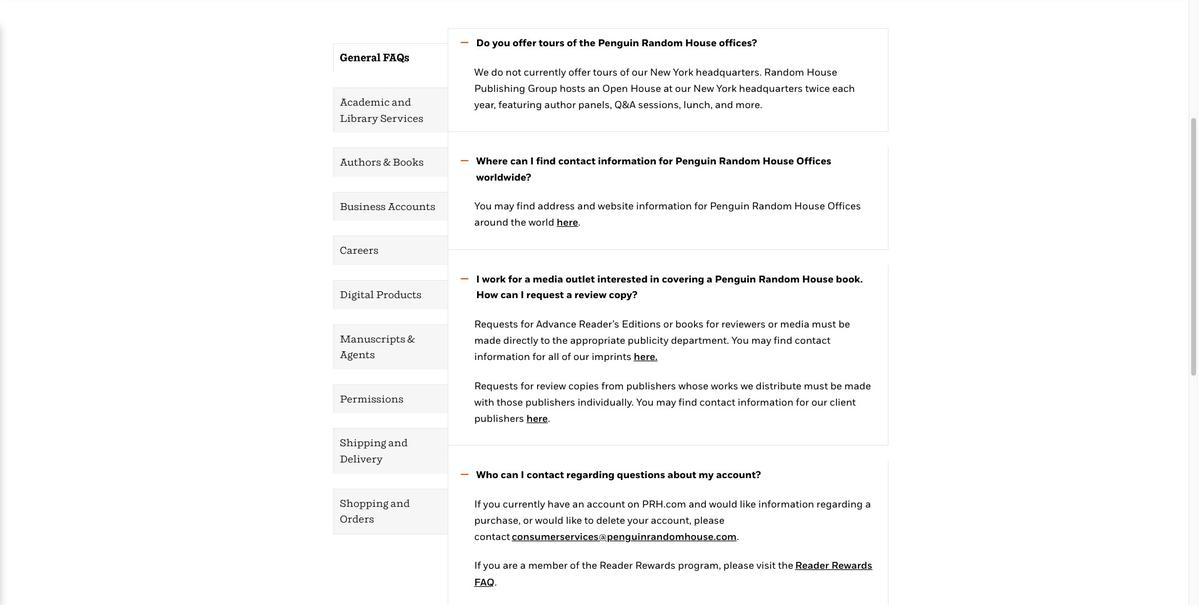 Task type: describe. For each thing, give the bounding box(es) containing it.
& for manuscripts
[[408, 333, 415, 345]]

i left request
[[521, 289, 524, 301]]

authors
[[340, 156, 381, 168]]

requests for with
[[475, 379, 519, 392]]

regarding inside if you currently have an account on prh.com and would like information regarding a purchase, or would like to delete your account, please contact
[[817, 498, 863, 510]]

find inside you may find address and website information for penguin random house offices around the world
[[517, 200, 536, 212]]

for inside where can i find contact information for penguin random house offices worldwide?
[[659, 155, 673, 167]]

may inside requests for review copies from publishers whose works we distribute must be made with those publishers individually. you may find contact information for our client publishers
[[657, 396, 677, 408]]

q&a
[[615, 98, 636, 111]]

editions
[[622, 318, 661, 330]]

a inside if you currently have an account on prh.com and would like information regarding a purchase, or would like to delete your account, please contact
[[866, 498, 871, 510]]

program,
[[678, 560, 721, 572]]

individually.
[[578, 396, 634, 408]]

not
[[506, 66, 522, 78]]

the up hosts
[[580, 37, 596, 49]]

books
[[676, 318, 704, 330]]

where can i find contact information for penguin random house offices worldwide?
[[476, 155, 832, 183]]

do you offer tours of the penguin random house offices?
[[476, 37, 757, 49]]

for up directly
[[521, 318, 534, 330]]

i left work
[[476, 273, 480, 285]]

our inside 'requests for advance reader's editions or books for reviewers or media must be made directly to the appropriate publicity department. you may find contact information for all of our imprints'
[[574, 350, 590, 363]]

contact inside where can i find contact information for penguin random house offices worldwide?
[[558, 155, 596, 167]]

media inside 'requests for advance reader's editions or books for reviewers or media must be made directly to the appropriate publicity department. you may find contact information for all of our imprints'
[[781, 318, 810, 330]]

find inside 'requests for advance reader's editions or books for reviewers or media must be made directly to the appropriate publicity department. you may find contact information for all of our imprints'
[[774, 334, 793, 347]]

department.
[[671, 334, 729, 347]]

contact inside 'requests for advance reader's editions or books for reviewers or media must be made directly to the appropriate publicity department. you may find contact information for all of our imprints'
[[795, 334, 831, 347]]

reader's
[[579, 318, 620, 330]]

book.
[[836, 273, 863, 285]]

delete
[[597, 514, 626, 527]]

here for world
[[557, 216, 578, 228]]

you for offer
[[493, 37, 511, 49]]

if you are a member of the reader rewards program, please visit the
[[475, 560, 796, 572]]

we
[[741, 379, 754, 392]]

sessions,
[[639, 98, 682, 111]]

author
[[545, 98, 576, 111]]

offices inside you may find address and website information for penguin random house offices around the world
[[828, 200, 861, 212]]

0 vertical spatial new
[[650, 66, 671, 78]]

with
[[475, 396, 495, 408]]

visit
[[757, 560, 776, 572]]

for inside i work for a media outlet interested in covering a penguin random house book. how can i request a review copy?
[[508, 273, 523, 285]]

and inside you may find address and website information for penguin random house offices around the world
[[578, 200, 596, 212]]

and inside if you currently have an account on prh.com and would like information regarding a purchase, or would like to delete your account, please contact
[[689, 498, 707, 510]]

about
[[668, 469, 697, 481]]

random inside we do not currently offer tours of our new york headquarters. random house publishing group hosts an open house at our new york headquarters twice each year, featuring author panels, q&a sessions, lunch, and more.
[[765, 66, 805, 78]]

find inside requests for review copies from publishers whose works we distribute must be made with those publishers individually. you may find contact information for our client publishers
[[679, 396, 698, 408]]

media inside i work for a media outlet interested in covering a penguin random house book. how can i request a review copy?
[[533, 273, 563, 285]]

0 vertical spatial tours
[[539, 37, 565, 49]]

who can i contact regarding questions about my account?
[[476, 469, 761, 481]]

address
[[538, 200, 575, 212]]

offices?
[[719, 37, 757, 49]]

the inside 'requests for advance reader's editions or books for reviewers or media must be made directly to the appropriate publicity department. you may find contact information for all of our imprints'
[[553, 334, 568, 347]]

1 horizontal spatial or
[[664, 318, 673, 330]]

digital products
[[340, 288, 422, 301]]

agents
[[340, 349, 375, 361]]

where
[[476, 155, 508, 167]]

client
[[830, 396, 856, 408]]

faq
[[475, 576, 495, 589]]

or inside if you currently have an account on prh.com and would like information regarding a purchase, or would like to delete your account, please contact
[[523, 514, 533, 527]]

who
[[476, 469, 499, 481]]

academic and library services link
[[334, 88, 448, 133]]

services
[[381, 112, 424, 124]]

are
[[503, 560, 518, 572]]

please inside if you currently have an account on prh.com and would like information regarding a purchase, or would like to delete your account, please contact
[[694, 514, 725, 527]]

be inside 'requests for advance reader's editions or books for reviewers or media must be made directly to the appropriate publicity department. you may find contact information for all of our imprints'
[[839, 318, 851, 330]]

1 reader from the left
[[600, 560, 633, 572]]

rewards inside 'reader rewards faq'
[[832, 560, 873, 572]]

manuscripts & agents link
[[334, 325, 448, 370]]

and inside shipping and delivery
[[389, 437, 408, 449]]

reader rewards faq
[[475, 560, 873, 589]]

your
[[628, 514, 649, 527]]

2 horizontal spatial or
[[768, 318, 778, 330]]

offer inside we do not currently offer tours of our new york headquarters. random house publishing group hosts an open house at our new york headquarters twice each year, featuring author panels, q&a sessions, lunch, and more.
[[569, 66, 591, 78]]

business
[[340, 200, 386, 213]]

1 horizontal spatial like
[[740, 498, 756, 510]]

we
[[475, 66, 489, 78]]

those
[[497, 396, 523, 408]]

have
[[548, 498, 570, 510]]

reviewers
[[722, 318, 766, 330]]

1 horizontal spatial would
[[709, 498, 738, 510]]

twice
[[806, 82, 830, 94]]

faqs
[[383, 52, 410, 64]]

works
[[711, 379, 739, 392]]

delivery
[[340, 453, 383, 465]]

house inside i work for a media outlet interested in covering a penguin random house book. how can i request a review copy?
[[803, 273, 834, 285]]

around
[[475, 216, 509, 228]]

1 vertical spatial like
[[566, 514, 582, 527]]

do
[[492, 66, 504, 78]]

publicity
[[628, 334, 669, 347]]

shopping and orders link
[[334, 490, 448, 534]]

accounts
[[388, 200, 436, 213]]

world
[[529, 216, 555, 228]]

shopping
[[340, 497, 389, 510]]

my
[[699, 469, 714, 481]]

for down distribute
[[796, 396, 810, 408]]

1 rewards from the left
[[636, 560, 676, 572]]

advance
[[536, 318, 577, 330]]

requests for advance reader's editions or books for reviewers or media must be made directly to the appropriate publicity department. you may find contact information for all of our imprints
[[475, 318, 851, 363]]

interested
[[598, 273, 648, 285]]

house inside you may find address and website information for penguin random house offices around the world
[[795, 200, 825, 212]]

for up department.
[[706, 318, 720, 330]]

each
[[833, 82, 856, 94]]

you inside 'requests for advance reader's editions or books for reviewers or media must be made directly to the appropriate publicity department. you may find contact information for all of our imprints'
[[732, 334, 749, 347]]

an inside we do not currently offer tours of our new york headquarters. random house publishing group hosts an open house at our new york headquarters twice each year, featuring author panels, q&a sessions, lunch, and more.
[[588, 82, 600, 94]]

0 horizontal spatial would
[[535, 514, 564, 527]]

we do not currently offer tours of our new york headquarters. random house publishing group hosts an open house at our new york headquarters twice each year, featuring author panels, q&a sessions, lunch, and more.
[[475, 66, 856, 111]]

review inside requests for review copies from publishers whose works we distribute must be made with those publishers individually. you may find contact information for our client publishers
[[536, 379, 566, 392]]

an inside if you currently have an account on prh.com and would like information regarding a purchase, or would like to delete your account, please contact
[[573, 498, 585, 510]]

digital
[[340, 288, 374, 301]]

headquarters
[[739, 82, 803, 94]]

headquarters.
[[696, 66, 762, 78]]

books
[[393, 156, 424, 168]]

and inside "shopping and orders"
[[391, 497, 410, 510]]

regarding inside who can i contact regarding questions about my account? 'link'
[[567, 469, 615, 481]]

authors & books link
[[334, 148, 448, 177]]

must inside requests for review copies from publishers whose works we distribute must be made with those publishers individually. you may find contact information for our client publishers
[[804, 379, 829, 392]]

be inside requests for review copies from publishers whose works we distribute must be made with those publishers individually. you may find contact information for our client publishers
[[831, 379, 842, 392]]

if you currently have an account on prh.com and would like information regarding a purchase, or would like to delete your account, please contact
[[475, 498, 871, 543]]

request
[[527, 289, 564, 301]]

business accounts
[[340, 200, 436, 213]]

shipping and delivery
[[340, 437, 408, 465]]

our up q&a
[[632, 66, 648, 78]]

permissions
[[340, 393, 404, 405]]

manuscripts & agents
[[340, 333, 415, 361]]

i work for a media outlet interested in covering a penguin random house book. how can i request a review copy?
[[476, 273, 863, 301]]

offer inside 'do you offer tours of the penguin random house offices?' link
[[513, 37, 537, 49]]

directly
[[504, 334, 538, 347]]

random inside i work for a media outlet interested in covering a penguin random house book. how can i request a review copy?
[[759, 273, 800, 285]]

manuscripts
[[340, 333, 406, 345]]

requests for made
[[475, 318, 519, 330]]

you inside requests for review copies from publishers whose works we distribute must be made with those publishers individually. you may find contact information for our client publishers
[[637, 396, 654, 408]]

publishing
[[475, 82, 526, 94]]

can inside i work for a media outlet interested in covering a penguin random house book. how can i request a review copy?
[[501, 289, 519, 301]]

copy?
[[609, 289, 638, 301]]

made inside requests for review copies from publishers whose works we distribute must be made with those publishers individually. you may find contact information for our client publishers
[[845, 379, 871, 392]]

member
[[528, 560, 568, 572]]

of inside 'do you offer tours of the penguin random house offices?' link
[[567, 37, 577, 49]]

i work for a media outlet interested in covering a penguin random house book. how can i request a review copy? link
[[448, 271, 876, 303]]

on
[[628, 498, 640, 510]]

worldwide?
[[476, 171, 531, 183]]

. for account
[[737, 530, 739, 543]]

can for where
[[511, 155, 528, 167]]

0 vertical spatial york
[[673, 66, 694, 78]]

shopping and orders
[[340, 497, 410, 526]]

and inside academic and library services
[[392, 96, 411, 108]]

purchase,
[[475, 514, 521, 527]]



Task type: vqa. For each thing, say whether or not it's contained in the screenshot.
top regarding
yes



Task type: locate. For each thing, give the bounding box(es) containing it.
1 vertical spatial media
[[781, 318, 810, 330]]

0 vertical spatial currently
[[524, 66, 566, 78]]

.
[[578, 216, 581, 228], [548, 412, 551, 425], [737, 530, 739, 543], [495, 576, 497, 589]]

1 horizontal spatial publishers
[[526, 396, 576, 408]]

the inside you may find address and website information for penguin random house offices around the world
[[511, 216, 526, 228]]

1 vertical spatial made
[[845, 379, 871, 392]]

you up around
[[475, 200, 492, 212]]

contact down purchase, at bottom
[[475, 530, 510, 543]]

contact inside 'link'
[[527, 469, 564, 481]]

0 horizontal spatial rewards
[[636, 560, 676, 572]]

our left client
[[812, 396, 828, 408]]

an right the have
[[573, 498, 585, 510]]

1 vertical spatial &
[[408, 333, 415, 345]]

currently inside if you currently have an account on prh.com and would like information regarding a purchase, or would like to delete your account, please contact
[[503, 498, 545, 510]]

please left visit at the right bottom
[[724, 560, 755, 572]]

made left directly
[[475, 334, 501, 347]]

must inside 'requests for advance reader's editions or books for reviewers or media must be made directly to the appropriate publicity department. you may find contact information for all of our imprints'
[[812, 318, 837, 330]]

lunch,
[[684, 98, 713, 111]]

to
[[541, 334, 550, 347], [585, 514, 594, 527]]

requests for review copies from publishers whose works we distribute must be made with those publishers individually. you may find contact information for our client publishers
[[475, 379, 871, 425]]

review down outlet
[[575, 289, 607, 301]]

1 horizontal spatial york
[[717, 82, 737, 94]]

0 vertical spatial to
[[541, 334, 550, 347]]

2 vertical spatial can
[[501, 469, 519, 481]]

here link for world
[[557, 216, 578, 228]]

york up the lunch,
[[673, 66, 694, 78]]

hosts
[[560, 82, 586, 94]]

our inside requests for review copies from publishers whose works we distribute must be made with those publishers individually. you may find contact information for our client publishers
[[812, 396, 828, 408]]

if inside if you currently have an account on prh.com and would like information regarding a purchase, or would like to delete your account, please contact
[[475, 498, 481, 510]]

1 vertical spatial you
[[484, 498, 501, 510]]

1 vertical spatial you
[[732, 334, 749, 347]]

work
[[482, 273, 506, 285]]

information inside if you currently have an account on prh.com and would like information regarding a purchase, or would like to delete your account, please contact
[[759, 498, 815, 510]]

currently up purchase, at bottom
[[503, 498, 545, 510]]

1 horizontal spatial tours
[[593, 66, 618, 78]]

our down "appropriate"
[[574, 350, 590, 363]]

and up the services
[[392, 96, 411, 108]]

2 requests from the top
[[475, 379, 519, 392]]

1 vertical spatial new
[[694, 82, 714, 94]]

house inside where can i find contact information for penguin random house offices worldwide?
[[763, 155, 794, 167]]

0 vertical spatial may
[[494, 200, 515, 212]]

0 vertical spatial an
[[588, 82, 600, 94]]

0 horizontal spatial here .
[[527, 412, 551, 425]]

0 horizontal spatial here
[[527, 412, 548, 425]]

0 vertical spatial you
[[475, 200, 492, 212]]

1 horizontal spatial reader
[[796, 560, 830, 572]]

please right account,
[[694, 514, 725, 527]]

1 if from the top
[[475, 498, 481, 510]]

you
[[493, 37, 511, 49], [484, 498, 501, 510], [484, 560, 501, 572]]

. down 'all'
[[548, 412, 551, 425]]

0 horizontal spatial offer
[[513, 37, 537, 49]]

if for if you are a member of the reader rewards program, please visit the
[[475, 560, 481, 572]]

of right 'all'
[[562, 350, 571, 363]]

. for publishers
[[548, 412, 551, 425]]

be up client
[[831, 379, 842, 392]]

here .
[[557, 216, 581, 228], [527, 412, 551, 425]]

an up the panels,
[[588, 82, 600, 94]]

0 horizontal spatial media
[[533, 273, 563, 285]]

1 vertical spatial an
[[573, 498, 585, 510]]

0 vertical spatial must
[[812, 318, 837, 330]]

0 horizontal spatial made
[[475, 334, 501, 347]]

find up distribute
[[774, 334, 793, 347]]

account,
[[651, 514, 692, 527]]

made inside 'requests for advance reader's editions or books for reviewers or media must be made directly to the appropriate publicity department. you may find contact information for all of our imprints'
[[475, 334, 501, 347]]

requests inside 'requests for advance reader's editions or books for reviewers or media must be made directly to the appropriate publicity department. you may find contact information for all of our imprints'
[[475, 318, 519, 330]]

careers link
[[334, 237, 448, 265]]

you down the reviewers
[[732, 334, 749, 347]]

of inside 'requests for advance reader's editions or books for reviewers or media must be made directly to the appropriate publicity department. you may find contact information for all of our imprints'
[[562, 350, 571, 363]]

2 if from the top
[[475, 560, 481, 572]]

random inside where can i find contact information for penguin random house offices worldwide?
[[719, 155, 761, 167]]

1 horizontal spatial &
[[408, 333, 415, 345]]

media
[[533, 273, 563, 285], [781, 318, 810, 330]]

1 vertical spatial can
[[501, 289, 519, 301]]

you may find address and website information for penguin random house offices around the world
[[475, 200, 861, 228]]

publishers down here. link
[[627, 379, 677, 392]]

1 vertical spatial currently
[[503, 498, 545, 510]]

our right at
[[675, 82, 691, 94]]

business accounts link
[[334, 193, 448, 221]]

1 vertical spatial be
[[831, 379, 842, 392]]

information inside requests for review copies from publishers whose works we distribute must be made with those publishers individually. you may find contact information for our client publishers
[[738, 396, 794, 408]]

requests up directly
[[475, 318, 519, 330]]

for inside you may find address and website information for penguin random house offices around the world
[[695, 200, 708, 212]]

year,
[[475, 98, 496, 111]]

. down purchase, at bottom
[[495, 576, 497, 589]]

reader
[[600, 560, 633, 572], [796, 560, 830, 572]]

0 vertical spatial would
[[709, 498, 738, 510]]

you for are
[[484, 560, 501, 572]]

do
[[476, 37, 490, 49]]

information down distribute
[[738, 396, 794, 408]]

reader down "consumerservices@penguinrandomhouse.com"
[[600, 560, 633, 572]]

the left world
[[511, 216, 526, 228]]

0 vertical spatial here
[[557, 216, 578, 228]]

appropriate
[[570, 334, 626, 347]]

find down whose
[[679, 396, 698, 408]]

information down account?
[[759, 498, 815, 510]]

1 horizontal spatial here .
[[557, 216, 581, 228]]

menu containing general faqs
[[301, 43, 448, 535]]

or left books
[[664, 318, 673, 330]]

2 rewards from the left
[[832, 560, 873, 572]]

0 horizontal spatial an
[[573, 498, 585, 510]]

contact up distribute
[[795, 334, 831, 347]]

may down the reviewers
[[752, 334, 772, 347]]

find up address
[[536, 155, 556, 167]]

information down where can i find contact information for penguin random house offices worldwide? link
[[636, 200, 692, 212]]

0 vertical spatial you
[[493, 37, 511, 49]]

house
[[686, 37, 717, 49], [807, 66, 838, 78], [631, 82, 661, 94], [763, 155, 794, 167], [795, 200, 825, 212], [803, 273, 834, 285]]

0 horizontal spatial regarding
[[567, 469, 615, 481]]

offer
[[513, 37, 537, 49], [569, 66, 591, 78]]

1 horizontal spatial you
[[637, 396, 654, 408]]

group
[[528, 82, 558, 94]]

1 vertical spatial publishers
[[526, 396, 576, 408]]

reader inside 'reader rewards faq'
[[796, 560, 830, 572]]

made up client
[[845, 379, 871, 392]]

consumerservices@penguinrandomhouse.com link
[[512, 530, 737, 543]]

offer up hosts
[[569, 66, 591, 78]]

0 horizontal spatial or
[[523, 514, 533, 527]]

and down my on the bottom right of the page
[[689, 498, 707, 510]]

review inside i work for a media outlet interested in covering a penguin random house book. how can i request a review copy?
[[575, 289, 607, 301]]

or right the reviewers
[[768, 318, 778, 330]]

may down the here.
[[657, 396, 677, 408]]

contact up address
[[558, 155, 596, 167]]

for up you may find address and website information for penguin random house offices around the world
[[659, 155, 673, 167]]

for
[[659, 155, 673, 167], [695, 200, 708, 212], [508, 273, 523, 285], [521, 318, 534, 330], [706, 318, 720, 330], [533, 350, 546, 363], [521, 379, 534, 392], [796, 396, 810, 408]]

. for website
[[578, 216, 581, 228]]

new up at
[[650, 66, 671, 78]]

find up world
[[517, 200, 536, 212]]

1 horizontal spatial to
[[585, 514, 594, 527]]

of right member
[[570, 560, 580, 572]]

can inside who can i contact regarding questions about my account? 'link'
[[501, 469, 519, 481]]

you inside you may find address and website information for penguin random house offices around the world
[[475, 200, 492, 212]]

menu
[[301, 43, 448, 535]]

review down 'all'
[[536, 379, 566, 392]]

i
[[531, 155, 534, 167], [476, 273, 480, 285], [521, 289, 524, 301], [521, 469, 525, 481]]

offices
[[797, 155, 832, 167], [828, 200, 861, 212]]

2 reader from the left
[[796, 560, 830, 572]]

may inside you may find address and website information for penguin random house offices around the world
[[494, 200, 515, 212]]

the right member
[[582, 560, 598, 572]]

for up those
[[521, 379, 534, 392]]

0 vertical spatial can
[[511, 155, 528, 167]]

1 vertical spatial here .
[[527, 412, 551, 425]]

reader rewards faq link
[[475, 560, 873, 589]]

account?
[[716, 469, 761, 481]]

0 horizontal spatial you
[[475, 200, 492, 212]]

tours up open
[[593, 66, 618, 78]]

2 horizontal spatial may
[[752, 334, 772, 347]]

regarding
[[567, 469, 615, 481], [817, 498, 863, 510]]

more.
[[736, 98, 763, 111]]

0 horizontal spatial here link
[[527, 412, 548, 425]]

questions
[[617, 469, 666, 481]]

at
[[664, 82, 673, 94]]

penguin
[[598, 37, 639, 49], [676, 155, 717, 167], [710, 200, 750, 212], [715, 273, 756, 285]]

& left books
[[383, 156, 391, 168]]

can inside where can i find contact information for penguin random house offices worldwide?
[[511, 155, 528, 167]]

random inside you may find address and website information for penguin random house offices around the world
[[752, 200, 792, 212]]

information inside 'requests for advance reader's editions or books for reviewers or media must be made directly to the appropriate publicity department. you may find contact information for all of our imprints'
[[475, 350, 530, 363]]

1 horizontal spatial offer
[[569, 66, 591, 78]]

and inside we do not currently offer tours of our new york headquarters. random house publishing group hosts an open house at our new york headquarters twice each year, featuring author panels, q&a sessions, lunch, and more.
[[715, 98, 734, 111]]

to inside 'requests for advance reader's editions or books for reviewers or media must be made directly to the appropriate publicity department. you may find contact information for all of our imprints'
[[541, 334, 550, 347]]

information down directly
[[475, 350, 530, 363]]

requests up with
[[475, 379, 519, 392]]

prh.com
[[642, 498, 687, 510]]

covering
[[662, 273, 705, 285]]

i up worldwide?
[[531, 155, 534, 167]]

information up website
[[598, 155, 657, 167]]

here link for those
[[527, 412, 548, 425]]

0 vertical spatial offer
[[513, 37, 537, 49]]

library
[[340, 112, 379, 124]]

0 vertical spatial requests
[[475, 318, 519, 330]]

0 vertical spatial like
[[740, 498, 756, 510]]

& for authors
[[383, 156, 391, 168]]

information inside you may find address and website information for penguin random house offices around the world
[[636, 200, 692, 212]]

the right visit at the right bottom
[[778, 560, 794, 572]]

1 horizontal spatial an
[[588, 82, 600, 94]]

york
[[673, 66, 694, 78], [717, 82, 737, 94]]

2 vertical spatial publishers
[[475, 412, 524, 425]]

1 horizontal spatial rewards
[[832, 560, 873, 572]]

&
[[383, 156, 391, 168], [408, 333, 415, 345]]

contact up the have
[[527, 469, 564, 481]]

must right distribute
[[804, 379, 829, 392]]

digital products link
[[334, 281, 448, 309]]

0 vertical spatial please
[[694, 514, 725, 527]]

information inside where can i find contact information for penguin random house offices worldwide?
[[598, 155, 657, 167]]

find inside where can i find contact information for penguin random house offices worldwide?
[[536, 155, 556, 167]]

media up request
[[533, 273, 563, 285]]

2 vertical spatial may
[[657, 396, 677, 408]]

currently up group on the left top of page
[[524, 66, 566, 78]]

general
[[340, 52, 381, 64]]

like
[[740, 498, 756, 510], [566, 514, 582, 527]]

0 vertical spatial publishers
[[627, 379, 677, 392]]

if up faq
[[475, 560, 481, 572]]

& right manuscripts
[[408, 333, 415, 345]]

of up open
[[620, 66, 630, 78]]

penguin inside where can i find contact information for penguin random house offices worldwide?
[[676, 155, 717, 167]]

you up faq
[[484, 560, 501, 572]]

may up around
[[494, 200, 515, 212]]

publishers down those
[[475, 412, 524, 425]]

penguin inside you may find address and website information for penguin random house offices around the world
[[710, 200, 750, 212]]

0 horizontal spatial reader
[[600, 560, 633, 572]]

can right how
[[501, 289, 519, 301]]

1 vertical spatial york
[[717, 82, 737, 94]]

would down the have
[[535, 514, 564, 527]]

how
[[476, 289, 498, 301]]

1 vertical spatial please
[[724, 560, 755, 572]]

and right shipping
[[389, 437, 408, 449]]

1 horizontal spatial here link
[[557, 216, 578, 228]]

2 horizontal spatial publishers
[[627, 379, 677, 392]]

here for those
[[527, 412, 548, 425]]

shipping
[[340, 437, 387, 449]]

i inside who can i contact regarding questions about my account? 'link'
[[521, 469, 525, 481]]

0 vertical spatial made
[[475, 334, 501, 347]]

the down advance
[[553, 334, 568, 347]]

0 horizontal spatial may
[[494, 200, 515, 212]]

open
[[603, 82, 628, 94]]

1 horizontal spatial made
[[845, 379, 871, 392]]

& inside manuscripts & agents
[[408, 333, 415, 345]]

1 vertical spatial requests
[[475, 379, 519, 392]]

for left 'all'
[[533, 350, 546, 363]]

and right shopping
[[391, 497, 410, 510]]

2 vertical spatial you
[[484, 560, 501, 572]]

1 vertical spatial tours
[[593, 66, 618, 78]]

0 horizontal spatial tours
[[539, 37, 565, 49]]

contact inside requests for review copies from publishers whose works we distribute must be made with those publishers individually. you may find contact information for our client publishers
[[700, 396, 736, 408]]

an
[[588, 82, 600, 94], [573, 498, 585, 510]]

media right the reviewers
[[781, 318, 810, 330]]

outlet
[[566, 273, 595, 285]]

here . for world
[[557, 216, 581, 228]]

can up worldwide?
[[511, 155, 528, 167]]

all
[[548, 350, 560, 363]]

reader right visit at the right bottom
[[796, 560, 830, 572]]

you for currently
[[484, 498, 501, 510]]

you up purchase, at bottom
[[484, 498, 501, 510]]

a
[[525, 273, 531, 285], [707, 273, 713, 285], [567, 289, 572, 301], [866, 498, 871, 510], [520, 560, 526, 572]]

to left delete at the bottom of the page
[[585, 514, 594, 527]]

offices inside where can i find contact information for penguin random house offices worldwide?
[[797, 155, 832, 167]]

0 horizontal spatial review
[[536, 379, 566, 392]]

0 horizontal spatial york
[[673, 66, 694, 78]]

if for if you currently have an account on prh.com and would like information regarding a purchase, or would like to delete your account, please contact
[[475, 498, 481, 510]]

0 vertical spatial regarding
[[567, 469, 615, 481]]

contact down works
[[700, 396, 736, 408]]

careers
[[340, 244, 379, 257]]

must down the book.
[[812, 318, 837, 330]]

1 horizontal spatial may
[[657, 396, 677, 408]]

1 vertical spatial here
[[527, 412, 548, 425]]

0 horizontal spatial publishers
[[475, 412, 524, 425]]

and left 'more.'
[[715, 98, 734, 111]]

1 horizontal spatial regarding
[[817, 498, 863, 510]]

0 vertical spatial here link
[[557, 216, 578, 228]]

from
[[602, 379, 624, 392]]

tours inside we do not currently offer tours of our new york headquarters. random house publishing group hosts an open house at our new york headquarters twice each year, featuring author panels, q&a sessions, lunch, and more.
[[593, 66, 618, 78]]

0 horizontal spatial new
[[650, 66, 671, 78]]

be down the book.
[[839, 318, 851, 330]]

general faqs
[[340, 52, 410, 64]]

consumerservices@penguinrandomhouse.com
[[512, 530, 737, 543]]

and left website
[[578, 200, 596, 212]]

1 horizontal spatial new
[[694, 82, 714, 94]]

made
[[475, 334, 501, 347], [845, 379, 871, 392]]

0 horizontal spatial &
[[383, 156, 391, 168]]

who can i contact regarding questions about my account? link
[[448, 467, 876, 483]]

please
[[694, 514, 725, 527], [724, 560, 755, 572]]

to inside if you currently have an account on prh.com and would like information regarding a purchase, or would like to delete your account, please contact
[[585, 514, 594, 527]]

like down the have
[[566, 514, 582, 527]]

1 vertical spatial must
[[804, 379, 829, 392]]

0 vertical spatial be
[[839, 318, 851, 330]]

you inside if you currently have an account on prh.com and would like information regarding a purchase, or would like to delete your account, please contact
[[484, 498, 501, 510]]

1 vertical spatial offer
[[569, 66, 591, 78]]

website
[[598, 200, 634, 212]]

to up 'all'
[[541, 334, 550, 347]]

of inside we do not currently offer tours of our new york headquarters. random house publishing group hosts an open house at our new york headquarters twice each year, featuring author panels, q&a sessions, lunch, and more.
[[620, 66, 630, 78]]

1 vertical spatial if
[[475, 560, 481, 572]]

1 horizontal spatial review
[[575, 289, 607, 301]]

requests inside requests for review copies from publishers whose works we distribute must be made with those publishers individually. you may find contact information for our client publishers
[[475, 379, 519, 392]]

may inside 'requests for advance reader's editions or books for reviewers or media must be made directly to the appropriate publicity department. you may find contact information for all of our imprints'
[[752, 334, 772, 347]]

. down account?
[[737, 530, 739, 543]]

here link
[[557, 216, 578, 228], [527, 412, 548, 425]]

of
[[567, 37, 577, 49], [620, 66, 630, 78], [562, 350, 571, 363], [570, 560, 580, 572]]

publishers down copies
[[526, 396, 576, 408]]

you right individually.
[[637, 396, 654, 408]]

1 vertical spatial would
[[535, 514, 564, 527]]

like down account?
[[740, 498, 756, 510]]

tours
[[539, 37, 565, 49], [593, 66, 618, 78]]

new up the lunch,
[[694, 82, 714, 94]]

contact inside if you currently have an account on prh.com and would like information regarding a purchase, or would like to delete your account, please contact
[[475, 530, 510, 543]]

shipping and delivery link
[[334, 429, 448, 474]]

and
[[392, 96, 411, 108], [715, 98, 734, 111], [578, 200, 596, 212], [389, 437, 408, 449], [391, 497, 410, 510], [689, 498, 707, 510]]

can for who
[[501, 469, 519, 481]]

i right who
[[521, 469, 525, 481]]

2 horizontal spatial you
[[732, 334, 749, 347]]

0 vertical spatial here .
[[557, 216, 581, 228]]

find
[[536, 155, 556, 167], [517, 200, 536, 212], [774, 334, 793, 347], [679, 396, 698, 408]]

1 vertical spatial may
[[752, 334, 772, 347]]

penguin inside i work for a media outlet interested in covering a penguin random house book. how can i request a review copy?
[[715, 273, 756, 285]]

1 vertical spatial regarding
[[817, 498, 863, 510]]

currently inside we do not currently offer tours of our new york headquarters. random house publishing group hosts an open house at our new york headquarters twice each year, featuring author panels, q&a sessions, lunch, and more.
[[524, 66, 566, 78]]

tours up group on the left top of page
[[539, 37, 565, 49]]

york down headquarters. on the right top of page
[[717, 82, 737, 94]]

offer up not
[[513, 37, 537, 49]]

1 horizontal spatial here
[[557, 216, 578, 228]]

would down account?
[[709, 498, 738, 510]]

0 horizontal spatial like
[[566, 514, 582, 527]]

1 requests from the top
[[475, 318, 519, 330]]

1 horizontal spatial media
[[781, 318, 810, 330]]

0 horizontal spatial to
[[541, 334, 550, 347]]

for down where can i find contact information for penguin random house offices worldwide? link
[[695, 200, 708, 212]]

here . for those
[[527, 412, 551, 425]]

1 vertical spatial here link
[[527, 412, 548, 425]]

authors & books
[[340, 156, 424, 168]]

be
[[839, 318, 851, 330], [831, 379, 842, 392]]

for right work
[[508, 273, 523, 285]]

you right do
[[493, 37, 511, 49]]

contact
[[558, 155, 596, 167], [795, 334, 831, 347], [700, 396, 736, 408], [527, 469, 564, 481], [475, 530, 510, 543]]

featuring
[[499, 98, 542, 111]]

or right purchase, at bottom
[[523, 514, 533, 527]]

new
[[650, 66, 671, 78], [694, 82, 714, 94]]

i inside where can i find contact information for penguin random house offices worldwide?
[[531, 155, 534, 167]]

would
[[709, 498, 738, 510], [535, 514, 564, 527]]



